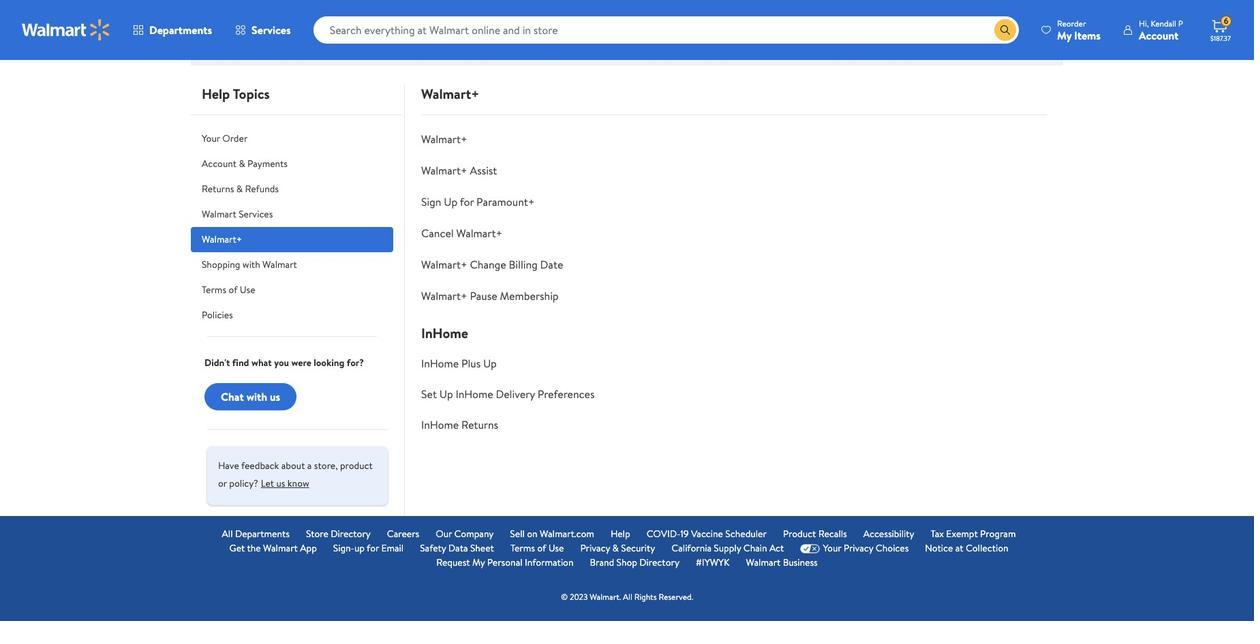 Task type: vqa. For each thing, say whether or not it's contained in the screenshot.
Terms to the left
yes



Task type: describe. For each thing, give the bounding box(es) containing it.
scheduler
[[726, 527, 767, 541]]

walmart+ change billing date
[[422, 257, 564, 272]]

a
[[308, 459, 312, 473]]

inhome plus up
[[422, 356, 497, 371]]

1 horizontal spatial returns
[[462, 417, 499, 432]]

help
[[370, 3, 388, 16]]

brand shop directory link
[[590, 556, 680, 570]]

walmart inside tax exempt program get the walmart app
[[263, 542, 298, 555]]

1 privacy from the left
[[581, 542, 611, 555]]

membership
[[500, 289, 559, 304]]

& for account
[[239, 157, 245, 171]]

1 horizontal spatial departments
[[235, 527, 290, 541]]

up for inhome
[[440, 387, 453, 402]]

services inside dropdown button
[[252, 23, 291, 38]]

about
[[282, 459, 305, 473]]

with for walmart
[[243, 258, 260, 271]]

have feedback about a store, product or policy?
[[218, 459, 373, 490]]

set up inhome delivery preferences link
[[422, 387, 595, 402]]

were
[[291, 356, 312, 370]]

reserved.
[[659, 591, 694, 603]]

shopping with walmart
[[202, 258, 297, 271]]

act
[[770, 542, 785, 555]]

product
[[340, 459, 373, 473]]

california supply chain act
[[672, 542, 785, 555]]

product recalls
[[784, 527, 848, 541]]

shop
[[617, 556, 638, 570]]

privacy & security link
[[581, 542, 656, 556]]

walmart+ change billing date link
[[422, 257, 564, 272]]

walmart services link
[[191, 202, 394, 227]]

services button
[[224, 14, 303, 46]]

brand
[[590, 556, 615, 570]]

change
[[470, 257, 507, 272]]

0 vertical spatial directory
[[331, 527, 371, 541]]

1 horizontal spatial walmart+ link
[[422, 132, 468, 147]]

$187.37
[[1211, 33, 1232, 43]]

2 privacy from the left
[[844, 542, 874, 555]]

billing
[[509, 257, 538, 272]]

search
[[339, 3, 367, 16]]

with for us
[[247, 389, 267, 404]]

inhome for inhome returns
[[422, 417, 459, 432]]

shopping with walmart link
[[191, 252, 394, 278]]

at
[[956, 542, 964, 555]]

account & payments link
[[191, 151, 394, 177]]

0 vertical spatial terms of use link
[[191, 278, 394, 303]]

covid-19 vaccine scheduler
[[647, 527, 767, 541]]

cancel walmart+
[[422, 226, 503, 241]]

privacy choices icon image
[[801, 544, 821, 553]]

search icon image
[[1001, 25, 1012, 35]]

account inside "hi, kendall p account"
[[1140, 28, 1179, 43]]

hi,
[[1140, 17, 1150, 29]]

& for privacy
[[613, 542, 619, 555]]

reorder
[[1058, 17, 1087, 29]]

returns & refunds
[[202, 182, 279, 196]]

sell on walmart.com link
[[510, 527, 595, 542]]

1 vertical spatial account
[[202, 157, 237, 171]]

1 vertical spatial walmart+ link
[[191, 227, 394, 252]]

walmart.com
[[540, 527, 595, 541]]

order
[[223, 132, 248, 145]]

preferences
[[538, 387, 595, 402]]

accessibility link
[[864, 527, 915, 542]]

1 vertical spatial directory
[[640, 556, 680, 570]]

reorder my items
[[1058, 17, 1101, 43]]

topics
[[390, 3, 415, 16]]

tax
[[931, 527, 945, 541]]

payments
[[248, 157, 288, 171]]

looking
[[314, 356, 345, 370]]

chat with us
[[221, 389, 280, 404]]

let
[[261, 477, 274, 490]]

1 vertical spatial services
[[239, 207, 273, 221]]

my inside reorder my items
[[1058, 28, 1072, 43]]

your for your privacy choices
[[824, 542, 842, 555]]

chat
[[221, 389, 244, 404]]

what
[[252, 356, 272, 370]]

let us know link
[[261, 473, 309, 494]]

2023
[[570, 591, 588, 603]]

cancel walmart+ link
[[422, 226, 503, 241]]

1 vertical spatial terms of use link
[[511, 542, 564, 556]]

the
[[247, 542, 261, 555]]

safety data sheet link
[[420, 542, 494, 556]]

california supply chain act link
[[672, 542, 785, 556]]

store directory
[[306, 527, 371, 541]]

sign up for paramount+
[[422, 194, 535, 209]]

product
[[784, 527, 817, 541]]

1 horizontal spatial terms
[[511, 542, 535, 555]]

didn't find what you were looking for?
[[205, 356, 364, 370]]

policies
[[202, 308, 233, 322]]

#iywyk link
[[696, 556, 730, 570]]

© 2023 walmart. all rights reserved.
[[561, 591, 694, 603]]

your for your order
[[202, 132, 220, 145]]

your order link
[[191, 126, 394, 151]]

policy?
[[229, 477, 258, 490]]

your privacy choices
[[824, 542, 909, 555]]

6 $187.37
[[1211, 15, 1232, 43]]

your order
[[202, 132, 248, 145]]

have
[[218, 459, 239, 473]]

returns & refunds link
[[191, 177, 394, 202]]

1 vertical spatial all
[[623, 591, 633, 603]]

Search search field
[[314, 16, 1020, 44]]

exempt
[[947, 527, 979, 541]]

policies link
[[191, 303, 394, 328]]

walmart image
[[22, 19, 110, 41]]

inhome for inhome
[[422, 324, 469, 342]]

safety data sheet
[[420, 542, 494, 555]]

delivery
[[496, 387, 535, 402]]

sign-up for email
[[333, 542, 404, 555]]

get the walmart app link
[[229, 542, 317, 556]]

product recalls link
[[784, 527, 848, 542]]

0 horizontal spatial returns
[[202, 182, 234, 196]]

1 vertical spatial up
[[484, 356, 497, 371]]

for for up
[[460, 194, 474, 209]]

0 vertical spatial all
[[222, 527, 233, 541]]

19
[[681, 527, 689, 541]]

1 vertical spatial terms of use
[[511, 542, 564, 555]]

all departments link
[[222, 527, 290, 542]]



Task type: locate. For each thing, give the bounding box(es) containing it.
information
[[525, 556, 574, 570]]

1 horizontal spatial terms of use link
[[511, 542, 564, 556]]

us inside button
[[277, 477, 285, 490]]

1 vertical spatial &
[[237, 182, 243, 196]]

0 vertical spatial us
[[270, 389, 280, 404]]

0 horizontal spatial terms of use
[[202, 283, 255, 297]]

0 horizontal spatial your
[[202, 132, 220, 145]]

0 vertical spatial help
[[202, 85, 230, 103]]

personal
[[488, 556, 523, 570]]

inhome down plus
[[456, 387, 494, 402]]

1 vertical spatial us
[[277, 477, 285, 490]]

0 horizontal spatial directory
[[331, 527, 371, 541]]

notice at collection request my personal information
[[437, 542, 1009, 570]]

terms of use
[[202, 283, 255, 297], [511, 542, 564, 555]]

set
[[422, 387, 437, 402]]

use down shopping with walmart
[[240, 283, 255, 297]]

store
[[306, 527, 329, 541]]

hi, kendall p account
[[1140, 17, 1184, 43]]

find
[[232, 356, 249, 370]]

1 vertical spatial of
[[538, 542, 547, 555]]

directory
[[331, 527, 371, 541], [640, 556, 680, 570]]

0 horizontal spatial for
[[367, 542, 379, 555]]

walmart down chain
[[747, 556, 781, 570]]

1 vertical spatial for
[[367, 542, 379, 555]]

0 horizontal spatial of
[[229, 283, 238, 297]]

inhome up inhome plus up at left
[[422, 324, 469, 342]]

0 horizontal spatial walmart+ link
[[191, 227, 394, 252]]

1 vertical spatial returns
[[462, 417, 499, 432]]

walmart+ assist link
[[422, 163, 497, 178]]

of down shopping
[[229, 283, 238, 297]]

or
[[218, 477, 227, 490]]

all left rights
[[623, 591, 633, 603]]

help for help link
[[611, 527, 631, 541]]

What do you need help with? search field
[[336, 16, 918, 49]]

up for for
[[444, 194, 458, 209]]

inhome returns link
[[422, 417, 499, 432]]

1 vertical spatial terms
[[511, 542, 535, 555]]

0 vertical spatial with
[[243, 258, 260, 271]]

help up privacy & security
[[611, 527, 631, 541]]

& up returns & refunds
[[239, 157, 245, 171]]

supply
[[714, 542, 742, 555]]

chain
[[744, 542, 768, 555]]

1 horizontal spatial privacy
[[844, 542, 874, 555]]

walmart down returns & refunds
[[202, 207, 237, 221]]

request my personal information link
[[437, 556, 574, 570]]

rights
[[635, 591, 657, 603]]

notice
[[926, 542, 954, 555]]

terms of use down shopping
[[202, 283, 255, 297]]

0 vertical spatial account
[[1140, 28, 1179, 43]]

kendall
[[1152, 17, 1177, 29]]

0 horizontal spatial my
[[473, 556, 485, 570]]

paramount+
[[477, 194, 535, 209]]

1 horizontal spatial terms of use
[[511, 542, 564, 555]]

with right chat
[[247, 389, 267, 404]]

1 horizontal spatial my
[[1058, 28, 1072, 43]]

inhome down set
[[422, 417, 459, 432]]

terms down "sell"
[[511, 542, 535, 555]]

2 vertical spatial &
[[613, 542, 619, 555]]

on
[[527, 527, 538, 541]]

account & payments
[[202, 157, 288, 171]]

returns up the 'walmart services'
[[202, 182, 234, 196]]

feedback
[[241, 459, 279, 473]]

1 horizontal spatial your
[[824, 542, 842, 555]]

0 horizontal spatial terms of use link
[[191, 278, 394, 303]]

cancel
[[422, 226, 454, 241]]

terms of use link down shopping with walmart
[[191, 278, 394, 303]]

0 vertical spatial up
[[444, 194, 458, 209]]

&
[[239, 157, 245, 171], [237, 182, 243, 196], [613, 542, 619, 555]]

up right plus
[[484, 356, 497, 371]]

Search help topics search field
[[336, 3, 918, 49]]

0 vertical spatial use
[[240, 283, 255, 297]]

privacy up brand
[[581, 542, 611, 555]]

inhome
[[422, 324, 469, 342], [422, 356, 459, 371], [456, 387, 494, 402], [422, 417, 459, 432]]

privacy
[[581, 542, 611, 555], [844, 542, 874, 555]]

& left refunds
[[237, 182, 243, 196]]

didn't
[[205, 356, 230, 370]]

sign
[[422, 194, 442, 209]]

use down sell on walmart.com
[[549, 542, 564, 555]]

0 horizontal spatial terms
[[202, 283, 227, 297]]

up right sign
[[444, 194, 458, 209]]

0 vertical spatial terms of use
[[202, 283, 255, 297]]

returns
[[202, 182, 234, 196], [462, 417, 499, 432]]

0 vertical spatial &
[[239, 157, 245, 171]]

walmart+ assist
[[422, 163, 497, 178]]

0 vertical spatial terms
[[202, 283, 227, 297]]

my left 'items'
[[1058, 28, 1072, 43]]

2 vertical spatial up
[[440, 387, 453, 402]]

shopping
[[202, 258, 240, 271]]

pause
[[470, 289, 498, 304]]

inhome left plus
[[422, 356, 459, 371]]

tax exempt program get the walmart app
[[229, 527, 1017, 555]]

know
[[288, 477, 309, 490]]

us inside button
[[270, 389, 280, 404]]

walmart right the the
[[263, 542, 298, 555]]

for up cancel walmart+
[[460, 194, 474, 209]]

services up topics
[[252, 23, 291, 38]]

careers link
[[387, 527, 420, 542]]

up
[[444, 194, 458, 209], [484, 356, 497, 371], [440, 387, 453, 402]]

1 horizontal spatial directory
[[640, 556, 680, 570]]

get
[[229, 542, 245, 555]]

account down your order
[[202, 157, 237, 171]]

0 vertical spatial your
[[202, 132, 220, 145]]

up right set
[[440, 387, 453, 402]]

terms of use link down on
[[511, 542, 564, 556]]

1 horizontal spatial of
[[538, 542, 547, 555]]

0 vertical spatial returns
[[202, 182, 234, 196]]

walmart inside 'link'
[[747, 556, 781, 570]]

departments button
[[121, 14, 224, 46]]

all up the get
[[222, 527, 233, 541]]

terms
[[202, 283, 227, 297], [511, 542, 535, 555]]

store directory link
[[306, 527, 371, 542]]

1 vertical spatial with
[[247, 389, 267, 404]]

0 horizontal spatial help
[[202, 85, 230, 103]]

date
[[541, 257, 564, 272]]

services down refunds
[[239, 207, 273, 221]]

choices
[[876, 542, 909, 555]]

1 horizontal spatial help
[[611, 527, 631, 541]]

your privacy choices link
[[801, 542, 909, 556]]

1 horizontal spatial all
[[623, 591, 633, 603]]

my inside notice at collection request my personal information
[[473, 556, 485, 570]]

walmart
[[202, 207, 237, 221], [263, 258, 297, 271], [263, 542, 298, 555], [747, 556, 781, 570]]

email
[[382, 542, 404, 555]]

privacy & security
[[581, 542, 656, 555]]

sell on walmart.com
[[510, 527, 595, 541]]

0 vertical spatial departments
[[149, 23, 212, 38]]

my down sheet
[[473, 556, 485, 570]]

inhome for inhome plus up
[[422, 356, 459, 371]]

departments
[[149, 23, 212, 38], [235, 527, 290, 541]]

0 horizontal spatial use
[[240, 283, 255, 297]]

0 vertical spatial services
[[252, 23, 291, 38]]

1 horizontal spatial account
[[1140, 28, 1179, 43]]

accessibility
[[864, 527, 915, 541]]

1 vertical spatial your
[[824, 542, 842, 555]]

privacy down recalls
[[844, 542, 874, 555]]

help link
[[611, 527, 631, 542]]

0 horizontal spatial account
[[202, 157, 237, 171]]

up
[[355, 542, 365, 555]]

walmart services
[[202, 207, 273, 221]]

& for returns
[[237, 182, 243, 196]]

services
[[252, 23, 291, 38], [239, 207, 273, 221]]

us down you
[[270, 389, 280, 404]]

help
[[202, 85, 230, 103], [611, 527, 631, 541]]

sell
[[510, 527, 525, 541]]

0 horizontal spatial departments
[[149, 23, 212, 38]]

1 vertical spatial help
[[611, 527, 631, 541]]

vaccine
[[692, 527, 724, 541]]

0 vertical spatial walmart+ link
[[422, 132, 468, 147]]

0 horizontal spatial all
[[222, 527, 233, 541]]

1 horizontal spatial for
[[460, 194, 474, 209]]

store,
[[314, 459, 338, 473]]

directory up sign-
[[331, 527, 371, 541]]

0 horizontal spatial privacy
[[581, 542, 611, 555]]

you
[[274, 356, 289, 370]]

with inside button
[[247, 389, 267, 404]]

1 vertical spatial use
[[549, 542, 564, 555]]

returns down set up inhome delivery preferences
[[462, 417, 499, 432]]

1 vertical spatial departments
[[235, 527, 290, 541]]

0 vertical spatial my
[[1058, 28, 1072, 43]]

terms up policies
[[202, 283, 227, 297]]

our
[[436, 527, 452, 541]]

walmart down the walmart services link at the left
[[263, 258, 297, 271]]

our company
[[436, 527, 494, 541]]

walmart+ link
[[422, 132, 468, 147], [191, 227, 394, 252]]

directory down security
[[640, 556, 680, 570]]

help for help topics
[[202, 85, 230, 103]]

walmart+ link up shopping with walmart
[[191, 227, 394, 252]]

covid-19 vaccine scheduler link
[[647, 527, 767, 542]]

sign-up for email link
[[333, 542, 404, 556]]

with right shopping
[[243, 258, 260, 271]]

inhome plus up link
[[422, 356, 497, 371]]

refunds
[[245, 182, 279, 196]]

walmart+ link up walmart+ assist link
[[422, 132, 468, 147]]

your down recalls
[[824, 542, 842, 555]]

app
[[300, 542, 317, 555]]

terms of use down on
[[511, 542, 564, 555]]

0 vertical spatial of
[[229, 283, 238, 297]]

of up information
[[538, 542, 547, 555]]

your left order
[[202, 132, 220, 145]]

departments inside dropdown button
[[149, 23, 212, 38]]

us right let
[[277, 477, 285, 490]]

use
[[240, 283, 255, 297], [549, 542, 564, 555]]

for right up
[[367, 542, 379, 555]]

account left $187.37
[[1140, 28, 1179, 43]]

request
[[437, 556, 470, 570]]

1 horizontal spatial use
[[549, 542, 564, 555]]

for for up
[[367, 542, 379, 555]]

1 vertical spatial my
[[473, 556, 485, 570]]

& up shop
[[613, 542, 619, 555]]

help left topics
[[202, 85, 230, 103]]

data
[[449, 542, 468, 555]]

0 vertical spatial for
[[460, 194, 474, 209]]

Walmart Site-Wide search field
[[314, 16, 1020, 44]]



